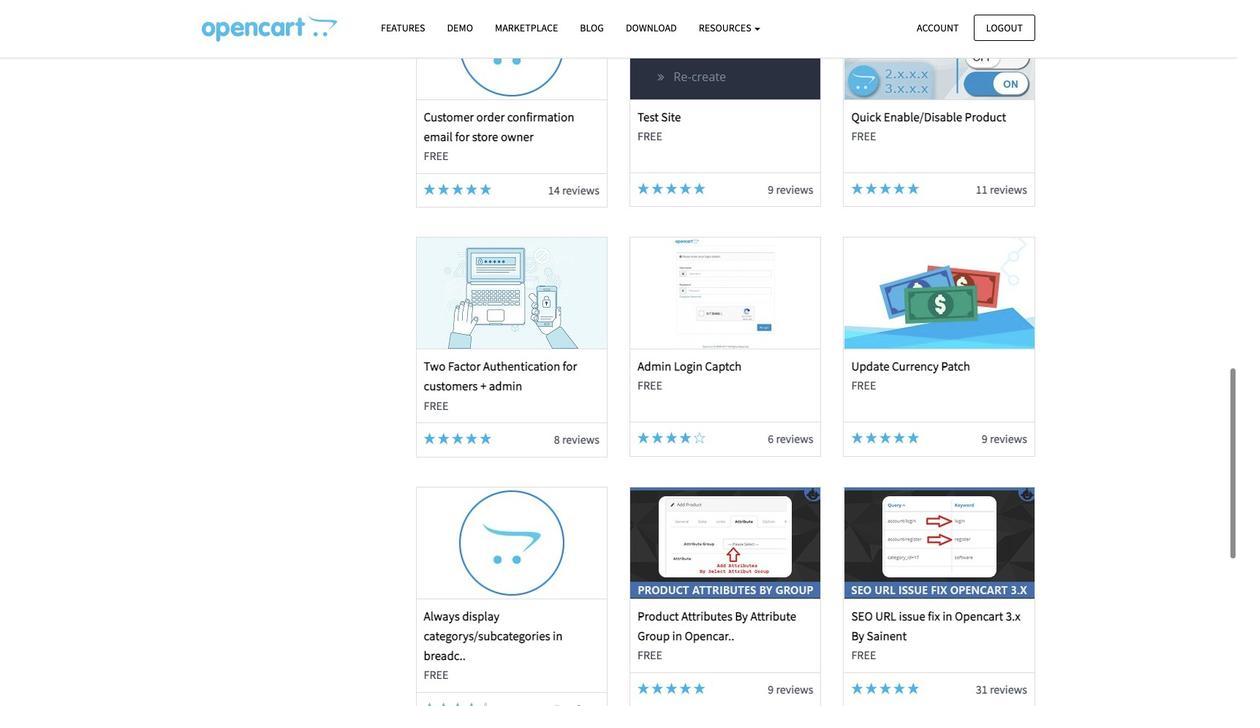 Task type: describe. For each thing, give the bounding box(es) containing it.
store
[[472, 129, 498, 145]]

reviews for update currency patch
[[990, 432, 1028, 446]]

admin
[[489, 379, 522, 395]]

owner
[[501, 129, 534, 145]]

update currency patch link
[[852, 359, 971, 375]]

reviews for product attributes by attribute group in opencar..
[[776, 682, 814, 697]]

always
[[424, 608, 460, 625]]

free inside always display categorys/subcategories in breadc.. free
[[424, 668, 449, 683]]

9 reviews for test site
[[768, 182, 814, 197]]

test site free
[[638, 109, 681, 143]]

marketplace
[[495, 21, 558, 34]]

14
[[548, 183, 560, 197]]

31
[[976, 682, 988, 697]]

seo url issue fix in opencart 3.x by sainent link
[[852, 608, 1021, 644]]

test
[[638, 109, 659, 125]]

reviews for admin login captch
[[776, 432, 814, 446]]

free inside "two factor authentication for customers + admin free"
[[424, 398, 449, 413]]

update currency patch image
[[845, 238, 1035, 349]]

demo
[[447, 21, 473, 34]]

customer order confirmation email for store owner link
[[424, 109, 575, 145]]

14 reviews
[[548, 183, 600, 197]]

marketplace link
[[484, 15, 569, 41]]

9 for test site
[[768, 182, 774, 197]]

sainent
[[867, 628, 907, 644]]

product attributes by attribute group in opencar.. link
[[638, 608, 797, 644]]

by inside product attributes by attribute group in opencar.. free
[[735, 608, 748, 625]]

download
[[626, 21, 677, 34]]

demo link
[[436, 15, 484, 41]]

update currency patch free
[[852, 359, 971, 393]]

reviews for quick enable/disable product
[[990, 182, 1028, 197]]

+
[[480, 379, 487, 395]]

patch
[[942, 359, 971, 375]]

admin login captch free
[[638, 359, 742, 393]]

fix
[[928, 608, 940, 625]]

quick
[[852, 109, 882, 125]]

enable/disable
[[884, 109, 963, 125]]

free inside "update currency patch free"
[[852, 379, 877, 393]]

free inside quick enable/disable product free
[[852, 129, 877, 143]]

in inside product attributes by attribute group in opencar.. free
[[673, 628, 682, 644]]

in inside always display categorys/subcategories in breadc.. free
[[553, 628, 563, 644]]

for inside customer order confirmation email for store owner free
[[455, 129, 470, 145]]

reviews for seo url issue fix in opencart 3.x by sainent
[[990, 682, 1028, 697]]

seo url issue fix in opencart 3.x by sainent free
[[852, 608, 1021, 663]]

seo url issue fix in opencart 3.x by sainent image
[[845, 488, 1035, 599]]

star light o image for display
[[480, 703, 492, 707]]

features link
[[370, 15, 436, 41]]

logout
[[987, 21, 1023, 34]]

reviews for test site
[[776, 182, 814, 197]]

8 reviews
[[554, 432, 600, 447]]

free inside seo url issue fix in opencart 3.x by sainent free
[[852, 648, 877, 663]]

url
[[876, 608, 897, 625]]

reviews for customer order confirmation email for store owner
[[562, 183, 600, 197]]

6 reviews
[[768, 432, 814, 446]]

always display categorys/subcategories in breadc.. image
[[417, 488, 607, 599]]

test site link
[[638, 109, 681, 125]]

opencar..
[[685, 628, 735, 644]]

product attributes by attribute group in opencar.. free
[[638, 608, 797, 663]]

factor
[[448, 359, 481, 375]]

admin
[[638, 359, 672, 375]]

product inside quick enable/disable product free
[[965, 109, 1007, 125]]

customer order confirmation email for store owner free
[[424, 109, 575, 163]]

always display categorys/subcategories in breadc.. link
[[424, 608, 563, 664]]

11 reviews
[[976, 182, 1028, 197]]

attributes
[[682, 608, 733, 625]]

resources link
[[688, 15, 772, 41]]

customer order confirmation email for store owner image
[[417, 0, 607, 99]]

two factor authentication for customers + admin free
[[424, 359, 577, 413]]



Task type: vqa. For each thing, say whether or not it's contained in the screenshot.
OpenCart - Winehub Opencart Responsive Theme (Bar, Restaurant, Club) image
no



Task type: locate. For each thing, give the bounding box(es) containing it.
star light o image
[[694, 433, 706, 444], [480, 703, 492, 707]]

login
[[674, 359, 703, 375]]

in right categorys/subcategories
[[553, 628, 563, 644]]

9 reviews for update currency patch
[[982, 432, 1028, 446]]

star light o image for login
[[694, 433, 706, 444]]

1 horizontal spatial by
[[852, 628, 865, 644]]

test site image
[[631, 0, 821, 99]]

free inside product attributes by attribute group in opencar.. free
[[638, 648, 663, 663]]

issue
[[899, 608, 926, 625]]

group
[[638, 628, 670, 644]]

star light image
[[638, 183, 650, 194], [666, 183, 678, 194], [680, 183, 692, 194], [880, 183, 892, 194], [424, 183, 436, 195], [438, 183, 450, 195], [666, 433, 678, 444], [852, 433, 863, 444], [866, 433, 878, 444], [666, 683, 678, 695], [680, 683, 692, 695], [694, 683, 706, 695], [866, 683, 878, 695], [894, 683, 906, 695], [908, 683, 920, 695], [424, 703, 436, 707], [438, 703, 450, 707], [466, 703, 478, 707]]

for
[[455, 129, 470, 145], [563, 359, 577, 375]]

11
[[976, 182, 988, 197]]

email
[[424, 129, 453, 145]]

quick enable/disable product image
[[845, 0, 1035, 99]]

free inside test site free
[[638, 129, 663, 143]]

1 horizontal spatial for
[[563, 359, 577, 375]]

star light o image down admin login captch free
[[694, 433, 706, 444]]

0 horizontal spatial product
[[638, 608, 679, 625]]

0 horizontal spatial in
[[553, 628, 563, 644]]

product up group
[[638, 608, 679, 625]]

features
[[381, 21, 425, 34]]

0 vertical spatial by
[[735, 608, 748, 625]]

9 for update currency patch
[[982, 432, 988, 446]]

product right 'enable/disable'
[[965, 109, 1007, 125]]

categorys/subcategories
[[424, 628, 551, 644]]

0 horizontal spatial star light o image
[[480, 703, 492, 707]]

1 vertical spatial star light o image
[[480, 703, 492, 707]]

confirmation
[[507, 109, 575, 125]]

0 vertical spatial product
[[965, 109, 1007, 125]]

resources
[[699, 21, 754, 34]]

captch
[[705, 359, 742, 375]]

6
[[768, 432, 774, 446]]

2 horizontal spatial in
[[943, 608, 953, 625]]

3.x
[[1006, 608, 1021, 625]]

for right authentication
[[563, 359, 577, 375]]

by inside seo url issue fix in opencart 3.x by sainent free
[[852, 628, 865, 644]]

1 horizontal spatial star light o image
[[694, 433, 706, 444]]

two factor authentication for customers + admin link
[[424, 359, 577, 395]]

0 horizontal spatial for
[[455, 129, 470, 145]]

8
[[554, 432, 560, 447]]

0 vertical spatial for
[[455, 129, 470, 145]]

for inside "two factor authentication for customers + admin free"
[[563, 359, 577, 375]]

quick enable/disable product free
[[852, 109, 1007, 143]]

free down group
[[638, 648, 663, 663]]

by down seo
[[852, 628, 865, 644]]

0 horizontal spatial by
[[735, 608, 748, 625]]

seo
[[852, 608, 873, 625]]

blog
[[580, 21, 604, 34]]

currency
[[892, 359, 939, 375]]

free down update
[[852, 379, 877, 393]]

1 horizontal spatial in
[[673, 628, 682, 644]]

account
[[917, 21, 959, 34]]

blog link
[[569, 15, 615, 41]]

quick enable/disable product link
[[852, 109, 1007, 125]]

free down breadc..
[[424, 668, 449, 683]]

2 vertical spatial 9
[[768, 682, 774, 697]]

logout link
[[974, 14, 1036, 41]]

free down test
[[638, 129, 663, 143]]

product inside product attributes by attribute group in opencar.. free
[[638, 608, 679, 625]]

free down sainent
[[852, 648, 877, 663]]

customers
[[424, 379, 478, 395]]

update
[[852, 359, 890, 375]]

9
[[768, 182, 774, 197], [982, 432, 988, 446], [768, 682, 774, 697]]

customer
[[424, 109, 474, 125]]

authentication
[[483, 359, 560, 375]]

star light o image down always display categorys/subcategories in breadc.. free
[[480, 703, 492, 707]]

breadc..
[[424, 648, 466, 664]]

by
[[735, 608, 748, 625], [852, 628, 865, 644]]

display
[[462, 608, 500, 625]]

star light image
[[652, 183, 664, 194], [694, 183, 706, 194], [852, 183, 863, 194], [866, 183, 878, 194], [894, 183, 906, 194], [908, 183, 920, 194], [452, 183, 464, 195], [466, 183, 478, 195], [480, 183, 492, 195], [638, 433, 650, 444], [652, 433, 664, 444], [680, 433, 692, 444], [880, 433, 892, 444], [894, 433, 906, 444], [908, 433, 920, 444], [424, 433, 436, 445], [438, 433, 450, 445], [452, 433, 464, 445], [466, 433, 478, 445], [480, 433, 492, 445], [638, 683, 650, 695], [652, 683, 664, 695], [852, 683, 863, 695], [880, 683, 892, 695], [452, 703, 464, 707]]

0 vertical spatial star light o image
[[694, 433, 706, 444]]

1 vertical spatial 9
[[982, 432, 988, 446]]

by left attribute
[[735, 608, 748, 625]]

1 vertical spatial product
[[638, 608, 679, 625]]

9 reviews
[[768, 182, 814, 197], [982, 432, 1028, 446], [768, 682, 814, 697]]

free
[[638, 129, 663, 143], [852, 129, 877, 143], [424, 149, 449, 163], [638, 379, 663, 393], [852, 379, 877, 393], [424, 398, 449, 413], [638, 648, 663, 663], [852, 648, 877, 663], [424, 668, 449, 683]]

download link
[[615, 15, 688, 41]]

opencart - marketplace image
[[202, 15, 337, 42]]

product
[[965, 109, 1007, 125], [638, 608, 679, 625]]

0 vertical spatial 9
[[768, 182, 774, 197]]

in
[[943, 608, 953, 625], [553, 628, 563, 644], [673, 628, 682, 644]]

opencart
[[955, 608, 1004, 625]]

2 vertical spatial 9 reviews
[[768, 682, 814, 697]]

always display categorys/subcategories in breadc.. free
[[424, 608, 563, 683]]

two
[[424, 359, 446, 375]]

account link
[[905, 14, 972, 41]]

free inside customer order confirmation email for store owner free
[[424, 149, 449, 163]]

1 vertical spatial by
[[852, 628, 865, 644]]

1 vertical spatial for
[[563, 359, 577, 375]]

admin login captch link
[[638, 359, 742, 375]]

attribute
[[751, 608, 797, 625]]

order
[[477, 109, 505, 125]]

product attributes by attribute group in opencar.. image
[[631, 488, 821, 599]]

9 for product attributes by attribute group in opencar..
[[768, 682, 774, 697]]

reviews
[[776, 182, 814, 197], [990, 182, 1028, 197], [562, 183, 600, 197], [776, 432, 814, 446], [990, 432, 1028, 446], [562, 432, 600, 447], [776, 682, 814, 697], [990, 682, 1028, 697]]

1 horizontal spatial product
[[965, 109, 1007, 125]]

in inside seo url issue fix in opencart 3.x by sainent free
[[943, 608, 953, 625]]

in right group
[[673, 628, 682, 644]]

for left store
[[455, 129, 470, 145]]

admin login captch image
[[631, 238, 821, 349]]

9 reviews for product attributes by attribute group in opencar..
[[768, 682, 814, 697]]

two factor authentication for customers + admin image
[[417, 238, 607, 349]]

free down the quick
[[852, 129, 877, 143]]

31 reviews
[[976, 682, 1028, 697]]

reviews for two factor authentication for customers + admin
[[562, 432, 600, 447]]

free down customers
[[424, 398, 449, 413]]

free down email
[[424, 149, 449, 163]]

0 vertical spatial 9 reviews
[[768, 182, 814, 197]]

in right fix
[[943, 608, 953, 625]]

1 vertical spatial 9 reviews
[[982, 432, 1028, 446]]

free inside admin login captch free
[[638, 379, 663, 393]]

free down admin
[[638, 379, 663, 393]]

site
[[661, 109, 681, 125]]



